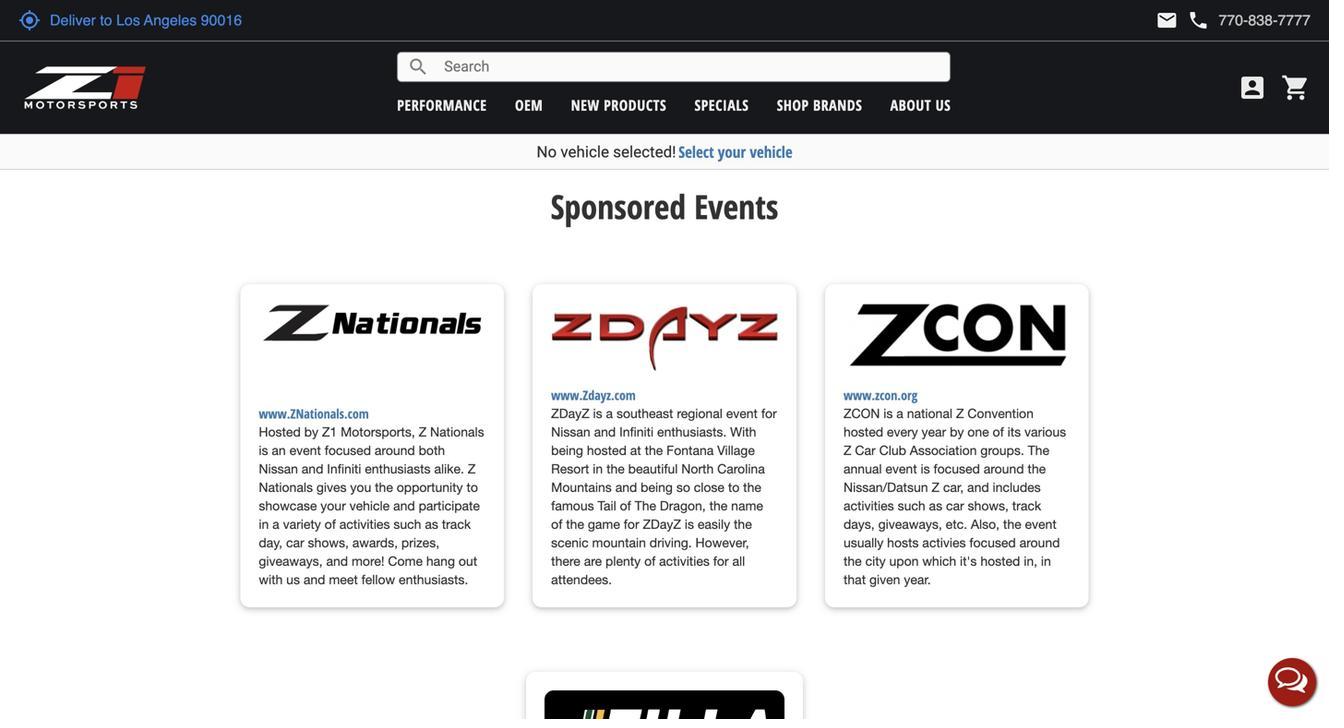 Task type: locate. For each thing, give the bounding box(es) containing it.
0 vertical spatial shows,
[[968, 498, 1009, 513]]

0 horizontal spatial car
[[286, 535, 304, 550]]

nissan inside 'www.znationals.com hosted by z1 motorsports, z nationals is an event focused around both nissan and infiniti enthusiasts alike. z nationals gives you the opportunity to showcase your vehicle           and participate in a variety of activities such as track day, car shows, awards, prizes, giveaways, and more! come hang out with us and meet fellow enthusiasts.'
[[259, 461, 298, 476]]

a down www.zdayz.com link
[[606, 406, 613, 421]]

1 vertical spatial the
[[635, 498, 656, 513]]

2 vertical spatial activities
[[659, 554, 710, 569]]

2 by from the left
[[950, 424, 964, 440]]

0 vertical spatial nissan
[[551, 424, 591, 440]]

0 horizontal spatial by
[[304, 424, 318, 440]]

a for www.zcon.org
[[897, 406, 904, 421]]

0 vertical spatial in
[[593, 461, 603, 476]]

around up the in,
[[1020, 535, 1060, 550]]

vehicle down the shop
[[750, 141, 793, 162]]

0 horizontal spatial hosted
[[587, 443, 627, 458]]

1 horizontal spatial to
[[728, 480, 740, 495]]

for left all
[[713, 554, 729, 569]]

1 horizontal spatial hosted
[[844, 424, 883, 440]]

1 vertical spatial being
[[641, 480, 673, 495]]

to down carolina
[[728, 480, 740, 495]]

event up with
[[726, 406, 758, 421]]

Search search field
[[429, 53, 950, 81]]

the inside the www.zdayz.com zdayz is a southeast regional event for nissan and infiniti enthusiasts. with being hosted at the fontana village resort in the beautiful north carolina mountains and being so close           to the famous tail of the dragon, the name of the game for zdayz is easily the scenic mountain driving. however, there are plenty of activities for all attendees.
[[635, 498, 656, 513]]

0 horizontal spatial activities
[[339, 517, 390, 532]]

a inside the www.zdayz.com zdayz is a southeast regional event for nissan and infiniti enthusiasts. with being hosted at the fontana village resort in the beautiful north carolina mountains and being so close           to the famous tail of the dragon, the name of the game for zdayz is easily the scenic mountain driving. however, there are plenty of activities for all attendees.
[[606, 406, 613, 421]]

1 horizontal spatial in
[[593, 461, 603, 476]]

1 horizontal spatial such
[[898, 498, 926, 513]]

and down www.zdayz.com
[[594, 424, 616, 440]]

of left its
[[993, 424, 1004, 440]]

vehicle inside no vehicle selected! select your vehicle
[[561, 143, 609, 161]]

1 horizontal spatial infiniti
[[620, 424, 654, 440]]

one
[[968, 424, 989, 440]]

in inside 'www.znationals.com hosted by z1 motorsports, z nationals is an event focused around both nissan and infiniti enthusiasts alike. z nationals gives you the opportunity to showcase your vehicle           and participate in a variety of activities such as track day, car shows, awards, prizes, giveaways, and more! come hang out with us and meet fellow enthusiasts.'
[[259, 517, 269, 532]]

2 horizontal spatial hosted
[[981, 554, 1020, 569]]

your inside 'www.znationals.com hosted by z1 motorsports, z nationals is an event focused around both nissan and infiniti enthusiasts alike. z nationals gives you the opportunity to showcase your vehicle           and participate in a variety of activities such as track day, car shows, awards, prizes, giveaways, and more! come hang out with us and meet fellow enthusiasts.'
[[321, 498, 346, 513]]

enthusiasts. up the fontana
[[657, 424, 727, 440]]

0 horizontal spatial for
[[624, 517, 639, 532]]

north
[[682, 461, 714, 476]]

z left car,
[[932, 480, 940, 495]]

by left z1
[[304, 424, 318, 440]]

the left dragon,
[[635, 498, 656, 513]]

2 vertical spatial for
[[713, 554, 729, 569]]

0 vertical spatial the
[[1028, 443, 1050, 458]]

association
[[910, 443, 977, 458]]

track inside 'www.znationals.com hosted by z1 motorsports, z nationals is an event focused around both nissan and infiniti enthusiasts alike. z nationals gives you the opportunity to showcase your vehicle           and participate in a variety of activities such as track day, car shows, awards, prizes, giveaways, and more! come hang out with us and meet fellow enthusiasts.'
[[442, 517, 471, 532]]

1 horizontal spatial car
[[946, 498, 964, 513]]

1 horizontal spatial activities
[[659, 554, 710, 569]]

for up "mountain"
[[624, 517, 639, 532]]

1 vertical spatial for
[[624, 517, 639, 532]]

z up the both
[[419, 424, 427, 440]]

1 horizontal spatial as
[[929, 498, 943, 513]]

such
[[898, 498, 926, 513], [394, 517, 421, 532]]

the down enthusiasts
[[375, 480, 393, 495]]

at
[[630, 443, 641, 458]]

1 by from the left
[[304, 424, 318, 440]]

2 vertical spatial in
[[1041, 554, 1051, 569]]

and up tail
[[615, 480, 637, 495]]

0 horizontal spatial zdayz
[[551, 406, 590, 421]]

event right the an
[[289, 443, 321, 458]]

0 vertical spatial activities
[[844, 498, 894, 513]]

focused down also,
[[970, 535, 1016, 550]]

www.znationals.com hosted by z1 motorsports, z nationals is an event focused around both nissan and infiniti enthusiasts alike. z nationals gives you the opportunity to showcase your vehicle           and participate in a variety of activities such as track day, car shows, awards, prizes, giveaways, and more! come hang out with us and meet fellow enthusiasts.
[[259, 405, 484, 587]]

and right car,
[[967, 480, 989, 495]]

nissan up "resort"
[[551, 424, 591, 440]]

zdayz down www.zdayz.com link
[[551, 406, 590, 421]]

being up "resort"
[[551, 443, 583, 458]]

out
[[459, 554, 477, 569]]

zdayz up driving.
[[643, 517, 681, 532]]

around
[[375, 443, 415, 458], [984, 461, 1024, 476], [1020, 535, 1060, 550]]

infiniti up gives
[[327, 461, 361, 476]]

a inside www.zcon.org zcon is a national z convention hosted every year by one of its various z car club association groups. the annual event is           focused around the nissan/datsun z car, and includes activities such as car shows, track days, giveaways, etc. also, the event usually hosts activies focused around the city upon which it's          hosted in, in that given year.
[[897, 406, 904, 421]]

0 horizontal spatial shows,
[[308, 535, 349, 550]]

0 vertical spatial track
[[1012, 498, 1041, 513]]

1 vertical spatial enthusiasts.
[[399, 572, 468, 587]]

your right select
[[718, 141, 746, 162]]

1 vertical spatial nationals
[[259, 480, 313, 495]]

game
[[588, 517, 620, 532]]

1 to from the left
[[467, 480, 478, 495]]

event down club
[[886, 461, 917, 476]]

plenty
[[606, 554, 641, 569]]

0 vertical spatial your
[[718, 141, 746, 162]]

is left the an
[[259, 443, 268, 458]]

0 horizontal spatial track
[[442, 517, 471, 532]]

the up includes
[[1028, 461, 1046, 476]]

mail
[[1156, 9, 1178, 31]]

0 vertical spatial hosted
[[844, 424, 883, 440]]

1 vertical spatial your
[[321, 498, 346, 513]]

selected!
[[613, 143, 676, 161]]

that
[[844, 572, 866, 587]]

infiniti
[[620, 424, 654, 440], [327, 461, 361, 476]]

vehicle down 'you'
[[350, 498, 390, 513]]

for
[[761, 406, 777, 421], [624, 517, 639, 532], [713, 554, 729, 569]]

1 horizontal spatial track
[[1012, 498, 1041, 513]]

for up carolina
[[761, 406, 777, 421]]

around down groups.
[[984, 461, 1024, 476]]

0 horizontal spatial nissan
[[259, 461, 298, 476]]

the
[[645, 443, 663, 458], [607, 461, 625, 476], [1028, 461, 1046, 476], [375, 480, 393, 495], [743, 480, 761, 495], [710, 498, 728, 513], [566, 517, 584, 532], [734, 517, 752, 532], [1003, 517, 1022, 532], [844, 554, 862, 569]]

0 horizontal spatial being
[[551, 443, 583, 458]]

0 vertical spatial such
[[898, 498, 926, 513]]

0 vertical spatial giveaways,
[[878, 517, 942, 532]]

1 horizontal spatial shows,
[[968, 498, 1009, 513]]

vehicle
[[750, 141, 793, 162], [561, 143, 609, 161], [350, 498, 390, 513]]

shows, inside 'www.znationals.com hosted by z1 motorsports, z nationals is an event focused around both nissan and infiniti enthusiasts alike. z nationals gives you the opportunity to showcase your vehicle           and participate in a variety of activities such as track day, car shows, awards, prizes, giveaways, and more! come hang out with us and meet fellow enthusiasts.'
[[308, 535, 349, 550]]

0 vertical spatial around
[[375, 443, 415, 458]]

nationals up the both
[[430, 424, 484, 440]]

0 horizontal spatial to
[[467, 480, 478, 495]]

with
[[730, 424, 756, 440]]

fontana
[[667, 443, 714, 458]]

prizes,
[[401, 535, 440, 550]]

year.
[[904, 572, 931, 587]]

hosted left the in,
[[981, 554, 1020, 569]]

shop
[[777, 95, 809, 115]]

famous
[[551, 498, 594, 513]]

focused up car,
[[934, 461, 980, 476]]

around up enthusiasts
[[375, 443, 415, 458]]

2 horizontal spatial activities
[[844, 498, 894, 513]]

1 vertical spatial zdayz
[[643, 517, 681, 532]]

0 horizontal spatial enthusiasts.
[[399, 572, 468, 587]]

focused
[[325, 443, 371, 458], [934, 461, 980, 476], [970, 535, 1016, 550]]

0 horizontal spatial as
[[425, 517, 438, 532]]

2 horizontal spatial a
[[897, 406, 904, 421]]

0 vertical spatial nationals
[[430, 424, 484, 440]]

hosted down zcon
[[844, 424, 883, 440]]

hosted
[[259, 424, 301, 440]]

activities
[[844, 498, 894, 513], [339, 517, 390, 532], [659, 554, 710, 569]]

1 vertical spatial car
[[286, 535, 304, 550]]

by
[[304, 424, 318, 440], [950, 424, 964, 440]]

in up day,
[[259, 517, 269, 532]]

z left 'car'
[[844, 443, 852, 458]]

giveaways, inside www.zcon.org zcon is a national z convention hosted every year by one of its various z car club association groups. the annual event is           focused around the nissan/datsun z car, and includes activities such as car shows, track days, giveaways, etc. also, the event usually hosts activies focused around the city upon which it's          hosted in, in that given year.
[[878, 517, 942, 532]]

track inside www.zcon.org zcon is a national z convention hosted every year by one of its various z car club association groups. the annual event is           focused around the nissan/datsun z car, and includes activities such as car shows, track days, giveaways, etc. also, the event usually hosts activies focused around the city upon which it's          hosted in, in that given year.
[[1012, 498, 1041, 513]]

focused down z1
[[325, 443, 371, 458]]

0 horizontal spatial nationals
[[259, 480, 313, 495]]

1 horizontal spatial your
[[718, 141, 746, 162]]

0 horizontal spatial vehicle
[[350, 498, 390, 513]]

1 horizontal spatial vehicle
[[561, 143, 609, 161]]

activities up 'awards,'
[[339, 517, 390, 532]]

1 vertical spatial track
[[442, 517, 471, 532]]

by inside 'www.znationals.com hosted by z1 motorsports, z nationals is an event focused around both nissan and infiniti enthusiasts alike. z nationals gives you the opportunity to showcase your vehicle           and participate in a variety of activities such as track day, car shows, awards, prizes, giveaways, and more! come hang out with us and meet fellow enthusiasts.'
[[304, 424, 318, 440]]

carolina
[[717, 461, 765, 476]]

as up the activies
[[929, 498, 943, 513]]

given
[[870, 572, 900, 587]]

all
[[732, 554, 745, 569]]

being down beautiful
[[641, 480, 673, 495]]

hosts
[[887, 535, 919, 550]]

the down name
[[734, 517, 752, 532]]

nationals up showcase
[[259, 480, 313, 495]]

shopping_cart link
[[1277, 73, 1311, 102]]

0 vertical spatial as
[[929, 498, 943, 513]]

every
[[887, 424, 918, 440]]

track
[[1012, 498, 1041, 513], [442, 517, 471, 532]]

0 horizontal spatial a
[[272, 517, 279, 532]]

of
[[993, 424, 1004, 440], [620, 498, 631, 513], [325, 517, 336, 532], [551, 517, 563, 532], [644, 554, 656, 569]]

is inside 'www.znationals.com hosted by z1 motorsports, z nationals is an event focused around both nissan and infiniti enthusiasts alike. z nationals gives you the opportunity to showcase your vehicle           and participate in a variety of activities such as track day, car shows, awards, prizes, giveaways, and more! come hang out with us and meet fellow enthusiasts.'
[[259, 443, 268, 458]]

car,
[[943, 480, 964, 495]]

close
[[694, 480, 725, 495]]

0 vertical spatial infiniti
[[620, 424, 654, 440]]

a up day,
[[272, 517, 279, 532]]

giveaways, up hosts
[[878, 517, 942, 532]]

enthusiasts. down hang
[[399, 572, 468, 587]]

in right the in,
[[1041, 554, 1051, 569]]

to up the participate
[[467, 480, 478, 495]]

in up mountains
[[593, 461, 603, 476]]

beautiful
[[628, 461, 678, 476]]

the up easily
[[710, 498, 728, 513]]

a
[[606, 406, 613, 421], [897, 406, 904, 421], [272, 517, 279, 532]]

track down the participate
[[442, 517, 471, 532]]

car inside 'www.znationals.com hosted by z1 motorsports, z nationals is an event focused around both nissan and infiniti enthusiasts alike. z nationals gives you the opportunity to showcase your vehicle           and participate in a variety of activities such as track day, car shows, awards, prizes, giveaways, and more! come hang out with us and meet fellow enthusiasts.'
[[286, 535, 304, 550]]

in
[[593, 461, 603, 476], [259, 517, 269, 532], [1041, 554, 1051, 569]]

1 vertical spatial as
[[425, 517, 438, 532]]

giveaways, up the "us"
[[259, 554, 323, 569]]

mountains
[[551, 480, 612, 495]]

your down gives
[[321, 498, 346, 513]]

hosted
[[844, 424, 883, 440], [587, 443, 627, 458], [981, 554, 1020, 569]]

www.zcon.org link
[[844, 386, 918, 404]]

giveaways, inside 'www.znationals.com hosted by z1 motorsports, z nationals is an event focused around both nissan and infiniti enthusiasts alike. z nationals gives you the opportunity to showcase your vehicle           and participate in a variety of activities such as track day, car shows, awards, prizes, giveaways, and more! come hang out with us and meet fellow enthusiasts.'
[[259, 554, 323, 569]]

village
[[717, 443, 755, 458]]

2 to from the left
[[728, 480, 740, 495]]

1 horizontal spatial nissan
[[551, 424, 591, 440]]

a for www.zdayz.com
[[606, 406, 613, 421]]

by inside www.zcon.org zcon is a national z convention hosted every year by one of its various z car club association groups. the annual event is           focused around the nissan/datsun z car, and includes activities such as car shows, track days, giveaways, etc. also, the event usually hosts activies focused around the city upon which it's          hosted in, in that given year.
[[950, 424, 964, 440]]

infiniti up the at
[[620, 424, 654, 440]]

activities up 'days,'
[[844, 498, 894, 513]]

1 vertical spatial activities
[[339, 517, 390, 532]]

nissan down the an
[[259, 461, 298, 476]]

0 vertical spatial enthusiasts.
[[657, 424, 727, 440]]

1 horizontal spatial enthusiasts.
[[657, 424, 727, 440]]

0 vertical spatial car
[[946, 498, 964, 513]]

easily
[[698, 517, 730, 532]]

zcon
[[844, 406, 880, 421]]

being
[[551, 443, 583, 458], [641, 480, 673, 495]]

shows,
[[968, 498, 1009, 513], [308, 535, 349, 550]]

track down includes
[[1012, 498, 1041, 513]]

0 horizontal spatial your
[[321, 498, 346, 513]]

shows, down variety
[[308, 535, 349, 550]]

and right the "us"
[[304, 572, 325, 587]]

of up scenic
[[551, 517, 563, 532]]

the right the at
[[645, 443, 663, 458]]

2 vertical spatial hosted
[[981, 554, 1020, 569]]

1 vertical spatial nissan
[[259, 461, 298, 476]]

0 horizontal spatial infiniti
[[327, 461, 361, 476]]

activities down driving.
[[659, 554, 710, 569]]

hosted left the at
[[587, 443, 627, 458]]

of right variety
[[325, 517, 336, 532]]

days,
[[844, 517, 875, 532]]

0 horizontal spatial the
[[635, 498, 656, 513]]

southeast
[[617, 406, 673, 421]]

0 horizontal spatial such
[[394, 517, 421, 532]]

by left one
[[950, 424, 964, 440]]

us
[[936, 95, 951, 115]]

car down variety
[[286, 535, 304, 550]]

z1
[[322, 424, 337, 440]]

is down association
[[921, 461, 930, 476]]

1 horizontal spatial the
[[1028, 443, 1050, 458]]

vehicle right no
[[561, 143, 609, 161]]

about
[[890, 95, 932, 115]]

of right plenty
[[644, 554, 656, 569]]

with
[[259, 572, 283, 587]]

convention
[[968, 406, 1034, 421]]

0 horizontal spatial in
[[259, 517, 269, 532]]

the down famous
[[566, 517, 584, 532]]

hang
[[426, 554, 455, 569]]

1 horizontal spatial a
[[606, 406, 613, 421]]

zdayz
[[551, 406, 590, 421], [643, 517, 681, 532]]

new products
[[571, 95, 667, 115]]

infiniti inside the www.zdayz.com zdayz is a southeast regional event for nissan and infiniti enthusiasts. with being hosted at the fontana village resort in the beautiful north carolina mountains and being so close           to the famous tail of the dragon, the name of the game for zdayz is easily the scenic mountain driving. however, there are plenty of activities for all attendees.
[[620, 424, 654, 440]]

such down nissan/datsun
[[898, 498, 926, 513]]

2 horizontal spatial in
[[1041, 554, 1051, 569]]

0 vertical spatial focused
[[325, 443, 371, 458]]

1 vertical spatial giveaways,
[[259, 554, 323, 569]]

1 horizontal spatial by
[[950, 424, 964, 440]]

2 vertical spatial focused
[[970, 535, 1016, 550]]

1 vertical spatial shows,
[[308, 535, 349, 550]]

nissan/datsun
[[844, 480, 928, 495]]

in inside the www.zdayz.com zdayz is a southeast regional event for nissan and infiniti enthusiasts. with being hosted at the fontana village resort in the beautiful north carolina mountains and being so close           to the famous tail of the dragon, the name of the game for zdayz is easily the scenic mountain driving. however, there are plenty of activities for all attendees.
[[593, 461, 603, 476]]

a up every
[[897, 406, 904, 421]]

car up etc.
[[946, 498, 964, 513]]

1 vertical spatial hosted
[[587, 443, 627, 458]]

as up prizes,
[[425, 517, 438, 532]]

there
[[551, 554, 580, 569]]

such inside www.zcon.org zcon is a national z convention hosted every year by one of its various z car club association groups. the annual event is           focused around the nissan/datsun z car, and includes activities such as car shows, track days, giveaways, etc. also, the event usually hosts activies focused around the city upon which it's          hosted in, in that given year.
[[898, 498, 926, 513]]

the down various
[[1028, 443, 1050, 458]]

1 vertical spatial in
[[259, 517, 269, 532]]

0 horizontal spatial giveaways,
[[259, 554, 323, 569]]

1 vertical spatial such
[[394, 517, 421, 532]]

includes
[[993, 480, 1041, 495]]

variety
[[283, 517, 321, 532]]

infiniti inside 'www.znationals.com hosted by z1 motorsports, z nationals is an event focused around both nissan and infiniti enthusiasts alike. z nationals gives you the opportunity to showcase your vehicle           and participate in a variety of activities such as track day, car shows, awards, prizes, giveaways, and more! come hang out with us and meet fellow enthusiasts.'
[[327, 461, 361, 476]]

such up prizes,
[[394, 517, 421, 532]]

2 vertical spatial around
[[1020, 535, 1060, 550]]

1 horizontal spatial giveaways,
[[878, 517, 942, 532]]

car
[[946, 498, 964, 513], [286, 535, 304, 550]]

participate
[[419, 498, 480, 513]]

1 vertical spatial infiniti
[[327, 461, 361, 476]]

however,
[[696, 535, 749, 550]]

shows, up also,
[[968, 498, 1009, 513]]

2 horizontal spatial for
[[761, 406, 777, 421]]



Task type: describe. For each thing, give the bounding box(es) containing it.
usually
[[844, 535, 884, 550]]

such inside 'www.znationals.com hosted by z1 motorsports, z nationals is an event focused around both nissan and infiniti enthusiasts alike. z nationals gives you the opportunity to showcase your vehicle           and participate in a variety of activities such as track day, car shows, awards, prizes, giveaways, and more! come hang out with us and meet fellow enthusiasts.'
[[394, 517, 421, 532]]

products
[[604, 95, 667, 115]]

activities inside 'www.znationals.com hosted by z1 motorsports, z nationals is an event focused around both nissan and infiniti enthusiasts alike. z nationals gives you the opportunity to showcase your vehicle           and participate in a variety of activities such as track day, car shows, awards, prizes, giveaways, and more! come hang out with us and meet fellow enthusiasts.'
[[339, 517, 390, 532]]

the right also,
[[1003, 517, 1022, 532]]

no
[[537, 143, 557, 161]]

to inside 'www.znationals.com hosted by z1 motorsports, z nationals is an event focused around both nissan and infiniti enthusiasts alike. z nationals gives you the opportunity to showcase your vehicle           and participate in a variety of activities such as track day, car shows, awards, prizes, giveaways, and more! come hang out with us and meet fellow enthusiasts.'
[[467, 480, 478, 495]]

the up "that"
[[844, 554, 862, 569]]

performance link
[[397, 95, 487, 115]]

0 vertical spatial zdayz
[[551, 406, 590, 421]]

are
[[584, 554, 602, 569]]

which
[[923, 554, 956, 569]]

activies
[[922, 535, 966, 550]]

etc.
[[946, 517, 967, 532]]

of right tail
[[620, 498, 631, 513]]

1 horizontal spatial nationals
[[430, 424, 484, 440]]

about us link
[[890, 95, 951, 115]]

phone
[[1187, 9, 1210, 31]]

both
[[419, 443, 445, 458]]

sponsored
[[551, 184, 686, 229]]

1 vertical spatial focused
[[934, 461, 980, 476]]

and inside www.zcon.org zcon is a national z convention hosted every year by one of its various z car club association groups. the annual event is           focused around the nissan/datsun z car, and includes activities such as car shows, track days, giveaways, etc. also, the event usually hosts activies focused around the city upon which it's          hosted in, in that given year.
[[967, 480, 989, 495]]

select your vehicle link
[[679, 141, 793, 162]]

around inside 'www.znationals.com hosted by z1 motorsports, z nationals is an event focused around both nissan and infiniti enthusiasts alike. z nationals gives you the opportunity to showcase your vehicle           and participate in a variety of activities such as track day, car shows, awards, prizes, giveaways, and more! come hang out with us and meet fellow enthusiasts.'
[[375, 443, 415, 458]]

www.zdayz.com
[[551, 386, 636, 404]]

meet
[[329, 572, 358, 587]]

as inside 'www.znationals.com hosted by z1 motorsports, z nationals is an event focused around both nissan and infiniti enthusiasts alike. z nationals gives you the opportunity to showcase your vehicle           and participate in a variety of activities such as track day, car shows, awards, prizes, giveaways, and more! come hang out with us and meet fellow enthusiasts.'
[[425, 517, 438, 532]]

the left beautiful
[[607, 461, 625, 476]]

club
[[879, 443, 906, 458]]

city
[[866, 554, 886, 569]]

fellow
[[362, 572, 395, 587]]

hosted inside the www.zdayz.com zdayz is a southeast regional event for nissan and infiniti enthusiasts. with being hosted at the fontana village resort in the beautiful north carolina mountains and being so close           to the famous tail of the dragon, the name of the game for zdayz is easily the scenic mountain driving. however, there are plenty of activities for all attendees.
[[587, 443, 627, 458]]

the inside 'www.znationals.com hosted by z1 motorsports, z nationals is an event focused around both nissan and infiniti enthusiasts alike. z nationals gives you the opportunity to showcase your vehicle           and participate in a variety of activities such as track day, car shows, awards, prizes, giveaways, and more! come hang out with us and meet fellow enthusiasts.'
[[375, 480, 393, 495]]

oem link
[[515, 95, 543, 115]]

1 horizontal spatial being
[[641, 480, 673, 495]]

0 vertical spatial being
[[551, 443, 583, 458]]

account_box link
[[1233, 73, 1272, 102]]

activities inside www.zcon.org zcon is a national z convention hosted every year by one of its various z car club association groups. the annual event is           focused around the nissan/datsun z car, and includes activities such as car shows, track days, giveaways, etc. also, the event usually hosts activies focused around the city upon which it's          hosted in, in that given year.
[[844, 498, 894, 513]]

account_box
[[1238, 73, 1267, 102]]

search
[[407, 56, 429, 78]]

a inside 'www.znationals.com hosted by z1 motorsports, z nationals is an event focused around both nissan and infiniti enthusiasts alike. z nationals gives you the opportunity to showcase your vehicle           and participate in a variety of activities such as track day, car shows, awards, prizes, giveaways, and more! come hang out with us and meet fellow enthusiasts.'
[[272, 517, 279, 532]]

enthusiasts. inside the www.zdayz.com zdayz is a southeast regional event for nissan and infiniti enthusiasts. with being hosted at the fontana village resort in the beautiful north carolina mountains and being so close           to the famous tail of the dragon, the name of the game for zdayz is easily the scenic mountain driving. however, there are plenty of activities for all attendees.
[[657, 424, 727, 440]]

events
[[694, 184, 779, 229]]

www.znationals.com
[[259, 405, 369, 422]]

gives
[[317, 480, 347, 495]]

www.zcon.org
[[844, 386, 918, 404]]

car
[[855, 443, 876, 458]]

to inside the www.zdayz.com zdayz is a southeast regional event for nissan and infiniti enthusiasts. with being hosted at the fontana village resort in the beautiful north carolina mountains and being so close           to the famous tail of the dragon, the name of the game for zdayz is easily the scenic mountain driving. however, there are plenty of activities for all attendees.
[[728, 480, 740, 495]]

also,
[[971, 517, 1000, 532]]

mountain
[[592, 535, 646, 550]]

day,
[[259, 535, 283, 550]]

shop brands
[[777, 95, 862, 115]]

in inside www.zcon.org zcon is a national z convention hosted every year by one of its various z car club association groups. the annual event is           focused around the nissan/datsun z car, and includes activities such as car shows, track days, giveaways, etc. also, the event usually hosts activies focused around the city upon which it's          hosted in, in that given year.
[[1041, 554, 1051, 569]]

showcase
[[259, 498, 317, 513]]

no vehicle selected! select your vehicle
[[537, 141, 793, 162]]

z right alike. at the left bottom of page
[[468, 461, 476, 476]]

www.zcon.org zcon is a national z convention hosted every year by one of its various z car club association groups. the annual event is           focused around the nissan/datsun z car, and includes activities such as car shows, track days, giveaways, etc. also, the event usually hosts activies focused around the city upon which it's          hosted in, in that given year.
[[844, 386, 1066, 587]]

enthusiasts
[[365, 461, 431, 476]]

and down opportunity
[[393, 498, 415, 513]]

2 horizontal spatial vehicle
[[750, 141, 793, 162]]

nissan inside the www.zdayz.com zdayz is a southeast regional event for nissan and infiniti enthusiasts. with being hosted at the fontana village resort in the beautiful north carolina mountains and being so close           to the famous tail of the dragon, the name of the game for zdayz is easily the scenic mountain driving. however, there are plenty of activities for all attendees.
[[551, 424, 591, 440]]

you
[[350, 480, 371, 495]]

is down www.zdayz.com link
[[593, 406, 603, 421]]

resort
[[551, 461, 589, 476]]

event up the in,
[[1025, 517, 1057, 532]]

and up gives
[[302, 461, 323, 476]]

groups.
[[981, 443, 1024, 458]]

alike.
[[434, 461, 464, 476]]

new
[[571, 95, 600, 115]]

attendees.
[[551, 572, 612, 587]]

track for www.zcon.org
[[1012, 498, 1041, 513]]

the up name
[[743, 480, 761, 495]]

in,
[[1024, 554, 1038, 569]]

name
[[731, 498, 763, 513]]

performance
[[397, 95, 487, 115]]

and up the meet
[[326, 554, 348, 569]]

the inside www.zcon.org zcon is a national z convention hosted every year by one of its various z car club association groups. the annual event is           focused around the nissan/datsun z car, and includes activities such as car shows, track days, giveaways, etc. also, the event usually hosts activies focused around the city upon which it's          hosted in, in that given year.
[[1028, 443, 1050, 458]]

event inside 'www.znationals.com hosted by z1 motorsports, z nationals is an event focused around both nissan and infiniti enthusiasts alike. z nationals gives you the opportunity to showcase your vehicle           and participate in a variety of activities such as track day, car shows, awards, prizes, giveaways, and more! come hang out with us and meet fellow enthusiasts.'
[[289, 443, 321, 458]]

my_location
[[18, 9, 41, 31]]

tail
[[598, 498, 616, 513]]

event inside the www.zdayz.com zdayz is a southeast regional event for nissan and infiniti enthusiasts. with being hosted at the fontana village resort in the beautiful north carolina mountains and being so close           to the famous tail of the dragon, the name of the game for zdayz is easily the scenic mountain driving. however, there are plenty of activities for all attendees.
[[726, 406, 758, 421]]

shows, inside www.zcon.org zcon is a national z convention hosted every year by one of its various z car club association groups. the annual event is           focused around the nissan/datsun z car, and includes activities such as car shows, track days, giveaways, etc. also, the event usually hosts activies focused around the city upon which it's          hosted in, in that given year.
[[968, 498, 1009, 513]]

opportunity
[[397, 480, 463, 495]]

shop brands link
[[777, 95, 862, 115]]

track for www.znationals.com
[[442, 517, 471, 532]]

0 vertical spatial for
[[761, 406, 777, 421]]

us
[[286, 572, 300, 587]]

z1 motorsports logo image
[[23, 65, 147, 111]]

sponsored events
[[551, 184, 779, 229]]

car inside www.zcon.org zcon is a national z convention hosted every year by one of its various z car club association groups. the annual event is           focused around the nissan/datsun z car, and includes activities such as car shows, track days, giveaways, etc. also, the event usually hosts activies focused around the city upon which it's          hosted in, in that given year.
[[946, 498, 964, 513]]

specials
[[695, 95, 749, 115]]

1 horizontal spatial for
[[713, 554, 729, 569]]

1 horizontal spatial zdayz
[[643, 517, 681, 532]]

vehicle inside 'www.znationals.com hosted by z1 motorsports, z nationals is an event focused around both nissan and infiniti enthusiasts alike. z nationals gives you the opportunity to showcase your vehicle           and participate in a variety of activities such as track day, car shows, awards, prizes, giveaways, and more! come hang out with us and meet fellow enthusiasts.'
[[350, 498, 390, 513]]

mail phone
[[1156, 9, 1210, 31]]

annual
[[844, 461, 882, 476]]

brands
[[813, 95, 862, 115]]

specials link
[[695, 95, 749, 115]]

come
[[388, 554, 423, 569]]

national
[[907, 406, 953, 421]]

scenic
[[551, 535, 589, 550]]

its
[[1008, 424, 1021, 440]]

enthusiasts. inside 'www.znationals.com hosted by z1 motorsports, z nationals is an event focused around both nissan and infiniti enthusiasts alike. z nationals gives you the opportunity to showcase your vehicle           and participate in a variety of activities such as track day, car shows, awards, prizes, giveaways, and more! come hang out with us and meet fellow enthusiasts.'
[[399, 572, 468, 587]]

regional
[[677, 406, 723, 421]]

as inside www.zcon.org zcon is a national z convention hosted every year by one of its various z car club association groups. the annual event is           focused around the nissan/datsun z car, and includes activities such as car shows, track days, giveaways, etc. also, the event usually hosts activies focused around the city upon which it's          hosted in, in that given year.
[[929, 498, 943, 513]]

driving.
[[650, 535, 692, 550]]

awards,
[[352, 535, 398, 550]]

of inside 'www.znationals.com hosted by z1 motorsports, z nationals is an event focused around both nissan and infiniti enthusiasts alike. z nationals gives you the opportunity to showcase your vehicle           and participate in a variety of activities such as track day, car shows, awards, prizes, giveaways, and more! come hang out with us and meet fellow enthusiasts.'
[[325, 517, 336, 532]]

various
[[1025, 424, 1066, 440]]

of inside www.zcon.org zcon is a national z convention hosted every year by one of its various z car club association groups. the annual event is           focused around the nissan/datsun z car, and includes activities such as car shows, track days, giveaways, etc. also, the event usually hosts activies focused around the city upon which it's          hosted in, in that given year.
[[993, 424, 1004, 440]]

www.znationals.com link
[[259, 404, 369, 423]]

dragon,
[[660, 498, 706, 513]]

new products link
[[571, 95, 667, 115]]

select
[[679, 141, 714, 162]]

is down dragon,
[[685, 517, 694, 532]]

is down www.zcon.org link
[[884, 406, 893, 421]]

year
[[922, 424, 946, 440]]

z right national
[[956, 406, 964, 421]]

so
[[676, 480, 690, 495]]

1 vertical spatial around
[[984, 461, 1024, 476]]

www.zdayz.com zdayz is a southeast regional event for nissan and infiniti enthusiasts. with being hosted at the fontana village resort in the beautiful north carolina mountains and being so close           to the famous tail of the dragon, the name of the game for zdayz is easily the scenic mountain driving. however, there are plenty of activities for all attendees.
[[551, 386, 777, 587]]

about us
[[890, 95, 951, 115]]

focused inside 'www.znationals.com hosted by z1 motorsports, z nationals is an event focused around both nissan and infiniti enthusiasts alike. z nationals gives you the opportunity to showcase your vehicle           and participate in a variety of activities such as track day, car shows, awards, prizes, giveaways, and more! come hang out with us and meet fellow enthusiasts.'
[[325, 443, 371, 458]]

activities inside the www.zdayz.com zdayz is a southeast regional event for nissan and infiniti enthusiasts. with being hosted at the fontana village resort in the beautiful north carolina mountains and being so close           to the famous tail of the dragon, the name of the game for zdayz is easily the scenic mountain driving. however, there are plenty of activities for all attendees.
[[659, 554, 710, 569]]



Task type: vqa. For each thing, say whether or not it's contained in the screenshot.


